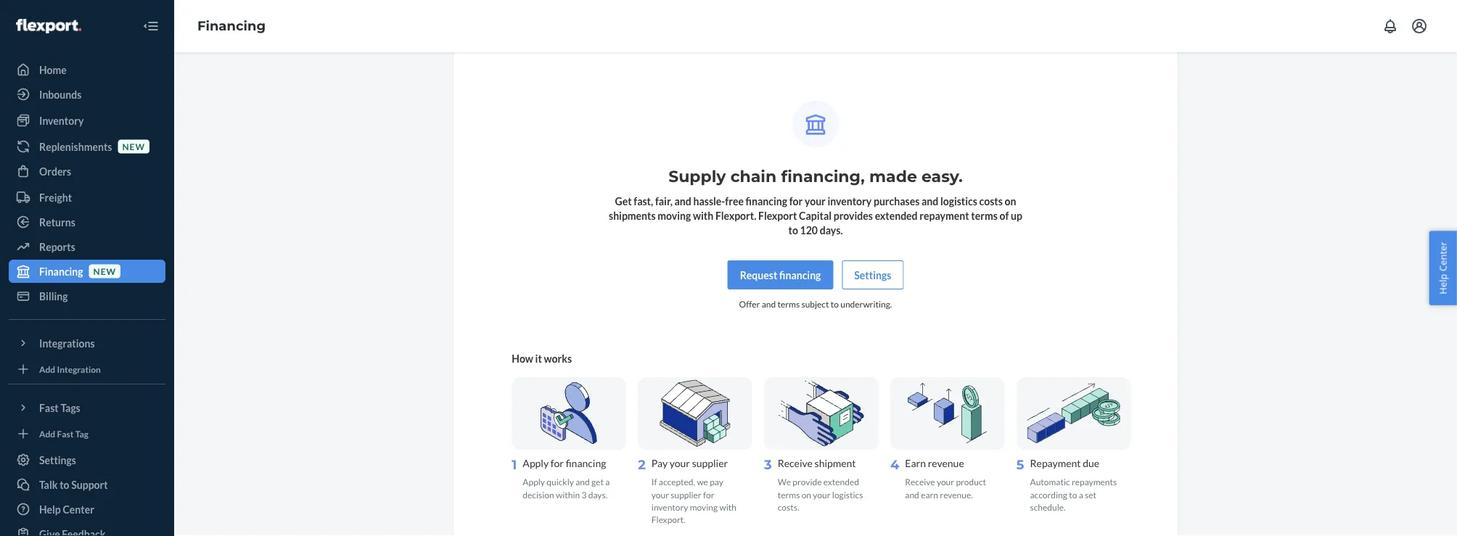 Task type: describe. For each thing, give the bounding box(es) containing it.
apply for apply for financing
[[523, 457, 549, 469]]

talk
[[39, 479, 58, 491]]

within
[[556, 489, 580, 500]]

costs.
[[778, 501, 799, 512]]

inventory inside if accepted, we pay your supplier for inventory moving with flexport.
[[652, 501, 688, 512]]

new for replenishments
[[122, 141, 145, 152]]

extended inside we provide extended terms on your logistics costs.
[[824, 477, 859, 487]]

2 vertical spatial financing
[[566, 457, 606, 469]]

your inside if accepted, we pay your supplier for inventory moving with flexport.
[[652, 489, 669, 500]]

apply quickly and get a decision within 3 days.
[[523, 477, 610, 500]]

made
[[869, 166, 917, 186]]

0 vertical spatial 3
[[764, 457, 772, 473]]

product
[[956, 477, 986, 487]]

and right offer
[[762, 299, 776, 309]]

pay
[[652, 457, 668, 469]]

to inside get fast, fair, and hassle-free financing for your inventory purchases and logistics costs on shipments moving with flexport. flexport capital provides extended repayment terms of up to 120 days.
[[789, 224, 798, 236]]

get
[[615, 195, 632, 207]]

add fast tag link
[[9, 425, 165, 443]]

help inside button
[[1437, 274, 1450, 295]]

with inside get fast, fair, and hassle-free financing for your inventory purchases and logistics costs on shipments moving with flexport. flexport capital provides extended repayment terms of up to 120 days.
[[693, 209, 714, 221]]

automatic repayments according to a set schedule.
[[1030, 477, 1117, 512]]

help center button
[[1429, 231, 1457, 305]]

if
[[652, 477, 657, 487]]

easy.
[[922, 166, 963, 186]]

tags
[[61, 402, 80, 414]]

repayment
[[920, 209, 969, 221]]

talk to support
[[39, 479, 108, 491]]

flexport
[[758, 209, 797, 221]]

to inside automatic repayments according to a set schedule.
[[1069, 489, 1077, 500]]

for inside get fast, fair, and hassle-free financing for your inventory purchases and logistics costs on shipments moving with flexport. flexport capital provides extended repayment terms of up to 120 days.
[[789, 195, 803, 207]]

replenishments
[[39, 140, 112, 153]]

and right the fair,
[[675, 195, 692, 207]]

due
[[1083, 457, 1100, 469]]

1 vertical spatial terms
[[778, 299, 800, 309]]

shipment
[[815, 457, 856, 469]]

we
[[778, 477, 791, 487]]

inbounds link
[[9, 83, 165, 106]]

of
[[1000, 209, 1009, 221]]

4
[[890, 457, 899, 473]]

home
[[39, 64, 67, 76]]

and inside apply quickly and get a decision within 3 days.
[[576, 477, 590, 487]]

settings button
[[842, 260, 904, 289]]

underwriting.
[[841, 299, 892, 309]]

0 horizontal spatial center
[[63, 503, 94, 516]]

logistics inside get fast, fair, and hassle-free financing for your inventory purchases and logistics costs on shipments moving with flexport. flexport capital provides extended repayment terms of up to 120 days.
[[941, 195, 977, 207]]

to inside button
[[60, 479, 69, 491]]

moving inside get fast, fair, and hassle-free financing for your inventory purchases and logistics costs on shipments moving with flexport. flexport capital provides extended repayment terms of up to 120 days.
[[658, 209, 691, 221]]

inventory link
[[9, 109, 165, 132]]

receive for receive your product and earn revenue.
[[905, 477, 935, 487]]

add fast tag
[[39, 429, 88, 439]]

tag
[[75, 429, 88, 439]]

reports link
[[9, 235, 165, 258]]

integrations button
[[9, 332, 165, 355]]

home link
[[9, 58, 165, 81]]

repayment due
[[1030, 457, 1100, 469]]

days. inside apply quickly and get a decision within 3 days.
[[588, 489, 608, 500]]

fast tags
[[39, 402, 80, 414]]

add integration
[[39, 364, 101, 374]]

we provide extended terms on your logistics costs.
[[778, 477, 863, 512]]

help center link
[[9, 498, 165, 521]]

returns
[[39, 216, 75, 228]]

talk to support button
[[9, 473, 165, 496]]

accepted,
[[659, 477, 695, 487]]

for inside if accepted, we pay your supplier for inventory moving with flexport.
[[703, 489, 715, 500]]

how it works
[[512, 352, 572, 364]]

settings link
[[9, 449, 165, 472]]

2
[[638, 457, 646, 473]]

moving inside if accepted, we pay your supplier for inventory moving with flexport.
[[690, 501, 718, 512]]

capital
[[799, 209, 832, 221]]

5
[[1017, 457, 1024, 473]]

costs
[[979, 195, 1003, 207]]

flexport logo image
[[16, 19, 81, 33]]

if accepted, we pay your supplier for inventory moving with flexport.
[[652, 477, 737, 524]]

revenue
[[928, 457, 964, 469]]

free
[[725, 195, 744, 207]]

receive for receive shipment
[[778, 457, 813, 469]]

works
[[544, 352, 572, 364]]

offer
[[739, 299, 760, 309]]

fair,
[[655, 195, 673, 207]]

billing link
[[9, 284, 165, 308]]

3 inside apply quickly and get a decision within 3 days.
[[582, 489, 587, 500]]

provide
[[793, 477, 822, 487]]

financing,
[[781, 166, 865, 186]]

fast inside the add fast tag link
[[57, 429, 74, 439]]

open notifications image
[[1382, 17, 1399, 35]]

receive your product and earn revenue.
[[905, 477, 986, 500]]

earn
[[905, 457, 926, 469]]

reports
[[39, 241, 75, 253]]

0 vertical spatial financing
[[197, 18, 266, 34]]

a for 5
[[1079, 489, 1083, 500]]

fast tags button
[[9, 396, 165, 419]]

add integration link
[[9, 361, 165, 378]]

earn revenue
[[905, 457, 964, 469]]

purchases
[[874, 195, 920, 207]]

orders link
[[9, 160, 165, 183]]

supplier inside if accepted, we pay your supplier for inventory moving with flexport.
[[671, 489, 702, 500]]

fast,
[[634, 195, 653, 207]]

offer and terms subject to underwriting.
[[739, 299, 892, 309]]

automatic
[[1030, 477, 1070, 487]]

supply chain financing, made easy.
[[669, 166, 963, 186]]

close navigation image
[[142, 17, 160, 35]]

1
[[512, 457, 517, 473]]



Task type: vqa. For each thing, say whether or not it's contained in the screenshot.
PREVIOUS on the bottom of the page
no



Task type: locate. For each thing, give the bounding box(es) containing it.
new
[[122, 141, 145, 152], [93, 266, 116, 276]]

1 vertical spatial new
[[93, 266, 116, 276]]

for
[[789, 195, 803, 207], [551, 457, 564, 469], [703, 489, 715, 500]]

extended
[[875, 209, 918, 221], [824, 477, 859, 487]]

a right get
[[605, 477, 610, 487]]

0 vertical spatial new
[[122, 141, 145, 152]]

your up capital
[[805, 195, 826, 207]]

0 vertical spatial fast
[[39, 402, 59, 414]]

3 right within
[[582, 489, 587, 500]]

0 vertical spatial settings
[[854, 269, 891, 281]]

add for add integration
[[39, 364, 55, 374]]

settings inside button
[[854, 269, 891, 281]]

moving
[[658, 209, 691, 221], [690, 501, 718, 512]]

a
[[605, 477, 610, 487], [1079, 489, 1083, 500]]

inventory
[[39, 114, 84, 127]]

schedule.
[[1030, 501, 1066, 512]]

your
[[805, 195, 826, 207], [670, 457, 690, 469], [937, 477, 954, 487], [652, 489, 669, 500], [813, 489, 831, 500]]

fast left tags
[[39, 402, 59, 414]]

settings up underwriting.
[[854, 269, 891, 281]]

terms left subject
[[778, 299, 800, 309]]

extended down purchases
[[875, 209, 918, 221]]

1 vertical spatial a
[[1079, 489, 1083, 500]]

request
[[740, 269, 778, 281]]

0 vertical spatial receive
[[778, 457, 813, 469]]

for up quickly
[[551, 457, 564, 469]]

flexport. inside if accepted, we pay your supplier for inventory moving with flexport.
[[652, 514, 686, 524]]

for down we
[[703, 489, 715, 500]]

decision
[[523, 489, 554, 500]]

your down if at the bottom of the page
[[652, 489, 669, 500]]

0 vertical spatial on
[[1005, 195, 1016, 207]]

and left earn
[[905, 489, 919, 500]]

0 vertical spatial a
[[605, 477, 610, 487]]

0 vertical spatial supplier
[[692, 457, 728, 469]]

extended inside get fast, fair, and hassle-free financing for your inventory purchases and logistics costs on shipments moving with flexport. flexport capital provides extended repayment terms of up to 120 days.
[[875, 209, 918, 221]]

with down hassle-
[[693, 209, 714, 221]]

terms inside get fast, fair, and hassle-free financing for your inventory purchases and logistics costs on shipments moving with flexport. flexport capital provides extended repayment terms of up to 120 days.
[[971, 209, 998, 221]]

set
[[1085, 489, 1097, 500]]

revenue.
[[940, 489, 973, 500]]

1 vertical spatial moving
[[690, 501, 718, 512]]

0 horizontal spatial financing
[[39, 265, 83, 278]]

on inside get fast, fair, and hassle-free financing for your inventory purchases and logistics costs on shipments moving with flexport. flexport capital provides extended repayment terms of up to 120 days.
[[1005, 195, 1016, 207]]

receive shipment
[[778, 457, 856, 469]]

help center inside help center button
[[1437, 242, 1450, 295]]

0 vertical spatial financing
[[746, 195, 787, 207]]

a inside automatic repayments according to a set schedule.
[[1079, 489, 1083, 500]]

to
[[789, 224, 798, 236], [831, 299, 839, 309], [60, 479, 69, 491], [1069, 489, 1077, 500]]

moving down the fair,
[[658, 209, 691, 221]]

hassle-
[[693, 195, 725, 207]]

flexport. down accepted,
[[652, 514, 686, 524]]

fast left tag
[[57, 429, 74, 439]]

new down reports link
[[93, 266, 116, 276]]

1 vertical spatial center
[[63, 503, 94, 516]]

add
[[39, 364, 55, 374], [39, 429, 55, 439]]

financing up flexport
[[746, 195, 787, 207]]

request financing
[[740, 269, 821, 281]]

0 horizontal spatial help center
[[39, 503, 94, 516]]

earn
[[921, 489, 938, 500]]

1 vertical spatial help
[[39, 503, 61, 516]]

0 horizontal spatial help
[[39, 503, 61, 516]]

0 horizontal spatial days.
[[588, 489, 608, 500]]

1 apply from the top
[[523, 457, 549, 469]]

supplier down accepted,
[[671, 489, 702, 500]]

0 vertical spatial add
[[39, 364, 55, 374]]

0 vertical spatial logistics
[[941, 195, 977, 207]]

1 vertical spatial fast
[[57, 429, 74, 439]]

repayment
[[1030, 457, 1081, 469]]

your inside get fast, fair, and hassle-free financing for your inventory purchases and logistics costs on shipments moving with flexport. flexport capital provides extended repayment terms of up to 120 days.
[[805, 195, 826, 207]]

1 horizontal spatial with
[[720, 501, 737, 512]]

logistics up repayment
[[941, 195, 977, 207]]

0 horizontal spatial extended
[[824, 477, 859, 487]]

1 vertical spatial inventory
[[652, 501, 688, 512]]

financing
[[746, 195, 787, 207], [779, 269, 821, 281], [566, 457, 606, 469]]

on down provide
[[802, 489, 811, 500]]

and inside receive your product and earn revenue.
[[905, 489, 919, 500]]

2 vertical spatial for
[[703, 489, 715, 500]]

0 vertical spatial center
[[1437, 242, 1450, 272]]

inventory inside get fast, fair, and hassle-free financing for your inventory purchases and logistics costs on shipments moving with flexport. flexport capital provides extended repayment terms of up to 120 days.
[[828, 195, 872, 207]]

a inside apply quickly and get a decision within 3 days.
[[605, 477, 610, 487]]

1 vertical spatial with
[[720, 501, 737, 512]]

0 vertical spatial for
[[789, 195, 803, 207]]

help center
[[1437, 242, 1450, 295], [39, 503, 94, 516]]

0 horizontal spatial inventory
[[652, 501, 688, 512]]

center
[[1437, 242, 1450, 272], [63, 503, 94, 516]]

logistics down shipment
[[832, 489, 863, 500]]

0 horizontal spatial for
[[551, 457, 564, 469]]

1 vertical spatial flexport.
[[652, 514, 686, 524]]

extended down shipment
[[824, 477, 859, 487]]

supply
[[669, 166, 726, 186]]

days. down capital
[[820, 224, 843, 236]]

request financing button
[[728, 260, 833, 289]]

and left get
[[576, 477, 590, 487]]

moving down we
[[690, 501, 718, 512]]

integrations
[[39, 337, 95, 349]]

1 horizontal spatial financing
[[197, 18, 266, 34]]

0 horizontal spatial a
[[605, 477, 610, 487]]

1 horizontal spatial a
[[1079, 489, 1083, 500]]

1 vertical spatial for
[[551, 457, 564, 469]]

orders
[[39, 165, 71, 177]]

receive up we
[[778, 457, 813, 469]]

inventory down accepted,
[[652, 501, 688, 512]]

apply up "decision"
[[523, 477, 545, 487]]

financing inside get fast, fair, and hassle-free financing for your inventory purchases and logistics costs on shipments moving with flexport. flexport capital provides extended repayment terms of up to 120 days.
[[746, 195, 787, 207]]

1 vertical spatial apply
[[523, 477, 545, 487]]

1 vertical spatial help center
[[39, 503, 94, 516]]

1 vertical spatial on
[[802, 489, 811, 500]]

inbounds
[[39, 88, 82, 101]]

1 vertical spatial supplier
[[671, 489, 702, 500]]

2 vertical spatial terms
[[778, 489, 800, 500]]

0 vertical spatial help
[[1437, 274, 1450, 295]]

1 horizontal spatial help
[[1437, 274, 1450, 295]]

logistics inside we provide extended terms on your logistics costs.
[[832, 489, 863, 500]]

financing link
[[197, 18, 266, 34]]

1 horizontal spatial on
[[1005, 195, 1016, 207]]

1 horizontal spatial inventory
[[828, 195, 872, 207]]

fast inside fast tags dropdown button
[[39, 402, 59, 414]]

for up flexport
[[789, 195, 803, 207]]

logistics
[[941, 195, 977, 207], [832, 489, 863, 500]]

get fast, fair, and hassle-free financing for your inventory purchases and logistics costs on shipments moving with flexport. flexport capital provides extended repayment terms of up to 120 days.
[[609, 195, 1023, 236]]

1 horizontal spatial days.
[[820, 224, 843, 236]]

0 vertical spatial with
[[693, 209, 714, 221]]

days. inside get fast, fair, and hassle-free financing for your inventory purchases and logistics costs on shipments moving with flexport. flexport capital provides extended repayment terms of up to 120 days.
[[820, 224, 843, 236]]

returns link
[[9, 210, 165, 234]]

days. down get
[[588, 489, 608, 500]]

we
[[697, 477, 708, 487]]

apply for apply quickly and get a decision within 3 days.
[[523, 477, 545, 487]]

3 left receive shipment
[[764, 457, 772, 473]]

to left set
[[1069, 489, 1077, 500]]

receive up earn
[[905, 477, 935, 487]]

and up repayment
[[922, 195, 939, 207]]

freight
[[39, 191, 72, 204]]

get
[[591, 477, 604, 487]]

inventory up provides
[[828, 195, 872, 207]]

quickly
[[547, 477, 574, 487]]

0 vertical spatial help center
[[1437, 242, 1450, 295]]

open account menu image
[[1411, 17, 1428, 35]]

with
[[693, 209, 714, 221], [720, 501, 737, 512]]

how
[[512, 352, 533, 364]]

1 vertical spatial add
[[39, 429, 55, 439]]

terms up costs.
[[778, 489, 800, 500]]

0 vertical spatial extended
[[875, 209, 918, 221]]

a for 1
[[605, 477, 610, 487]]

0 horizontal spatial flexport.
[[652, 514, 686, 524]]

2 horizontal spatial for
[[789, 195, 803, 207]]

provides
[[834, 209, 873, 221]]

1 vertical spatial days.
[[588, 489, 608, 500]]

apply for financing
[[523, 457, 606, 469]]

flexport. down free
[[716, 209, 757, 221]]

add for add fast tag
[[39, 429, 55, 439]]

a left set
[[1079, 489, 1083, 500]]

on up up
[[1005, 195, 1016, 207]]

1 horizontal spatial flexport.
[[716, 209, 757, 221]]

terms down costs
[[971, 209, 998, 221]]

1 horizontal spatial 3
[[764, 457, 772, 473]]

settings up talk
[[39, 454, 76, 466]]

0 horizontal spatial 3
[[582, 489, 587, 500]]

add left integration
[[39, 364, 55, 374]]

inventory
[[828, 195, 872, 207], [652, 501, 688, 512]]

integration
[[57, 364, 101, 374]]

with inside if accepted, we pay your supplier for inventory moving with flexport.
[[720, 501, 737, 512]]

0 horizontal spatial logistics
[[832, 489, 863, 500]]

your up revenue.
[[937, 477, 954, 487]]

to left 120
[[789, 224, 798, 236]]

3
[[764, 457, 772, 473], [582, 489, 587, 500]]

your up accepted,
[[670, 457, 690, 469]]

0 vertical spatial flexport.
[[716, 209, 757, 221]]

1 vertical spatial financing
[[39, 265, 83, 278]]

to right talk
[[60, 479, 69, 491]]

repayments
[[1072, 477, 1117, 487]]

financing up get
[[566, 457, 606, 469]]

0 horizontal spatial new
[[93, 266, 116, 276]]

days.
[[820, 224, 843, 236], [588, 489, 608, 500]]

0 vertical spatial days.
[[820, 224, 843, 236]]

supplier up "pay"
[[692, 457, 728, 469]]

1 horizontal spatial for
[[703, 489, 715, 500]]

on
[[1005, 195, 1016, 207], [802, 489, 811, 500]]

1 horizontal spatial settings
[[854, 269, 891, 281]]

1 vertical spatial receive
[[905, 477, 935, 487]]

2 apply from the top
[[523, 477, 545, 487]]

120
[[800, 224, 818, 236]]

pay your supplier
[[652, 457, 728, 469]]

1 vertical spatial 3
[[582, 489, 587, 500]]

terms inside we provide extended terms on your logistics costs.
[[778, 489, 800, 500]]

apply
[[523, 457, 549, 469], [523, 477, 545, 487]]

flexport. inside get fast, fair, and hassle-free financing for your inventory purchases and logistics costs on shipments moving with flexport. flexport capital provides extended repayment terms of up to 120 days.
[[716, 209, 757, 221]]

with down "pay"
[[720, 501, 737, 512]]

center inside button
[[1437, 242, 1450, 272]]

help center inside help center link
[[39, 503, 94, 516]]

pay
[[710, 477, 723, 487]]

fast
[[39, 402, 59, 414], [57, 429, 74, 439]]

your down provide
[[813, 489, 831, 500]]

0 horizontal spatial with
[[693, 209, 714, 221]]

2 add from the top
[[39, 429, 55, 439]]

new up 'orders' 'link'
[[122, 141, 145, 152]]

1 horizontal spatial help center
[[1437, 242, 1450, 295]]

on inside we provide extended terms on your logistics costs.
[[802, 489, 811, 500]]

1 vertical spatial logistics
[[832, 489, 863, 500]]

0 horizontal spatial on
[[802, 489, 811, 500]]

according
[[1030, 489, 1068, 500]]

financing up subject
[[779, 269, 821, 281]]

subject
[[802, 299, 829, 309]]

settings
[[854, 269, 891, 281], [39, 454, 76, 466]]

1 horizontal spatial center
[[1437, 242, 1450, 272]]

support
[[71, 479, 108, 491]]

1 horizontal spatial receive
[[905, 477, 935, 487]]

0 vertical spatial terms
[[971, 209, 998, 221]]

0 horizontal spatial receive
[[778, 457, 813, 469]]

freight link
[[9, 186, 165, 209]]

and
[[675, 195, 692, 207], [922, 195, 939, 207], [762, 299, 776, 309], [576, 477, 590, 487], [905, 489, 919, 500]]

up
[[1011, 209, 1023, 221]]

add down fast tags
[[39, 429, 55, 439]]

supplier
[[692, 457, 728, 469], [671, 489, 702, 500]]

your inside we provide extended terms on your logistics costs.
[[813, 489, 831, 500]]

1 vertical spatial financing
[[779, 269, 821, 281]]

0 vertical spatial inventory
[[828, 195, 872, 207]]

0 horizontal spatial settings
[[39, 454, 76, 466]]

to right subject
[[831, 299, 839, 309]]

1 vertical spatial extended
[[824, 477, 859, 487]]

billing
[[39, 290, 68, 302]]

your inside receive your product and earn revenue.
[[937, 477, 954, 487]]

apply right 1
[[523, 457, 549, 469]]

1 horizontal spatial extended
[[875, 209, 918, 221]]

1 horizontal spatial new
[[122, 141, 145, 152]]

shipments
[[609, 209, 656, 221]]

1 vertical spatial settings
[[39, 454, 76, 466]]

financing inside button
[[779, 269, 821, 281]]

chain
[[731, 166, 777, 186]]

receive inside receive your product and earn revenue.
[[905, 477, 935, 487]]

0 vertical spatial moving
[[658, 209, 691, 221]]

receive
[[778, 457, 813, 469], [905, 477, 935, 487]]

1 add from the top
[[39, 364, 55, 374]]

0 vertical spatial apply
[[523, 457, 549, 469]]

new for financing
[[93, 266, 116, 276]]

apply inside apply quickly and get a decision within 3 days.
[[523, 477, 545, 487]]

1 horizontal spatial logistics
[[941, 195, 977, 207]]



